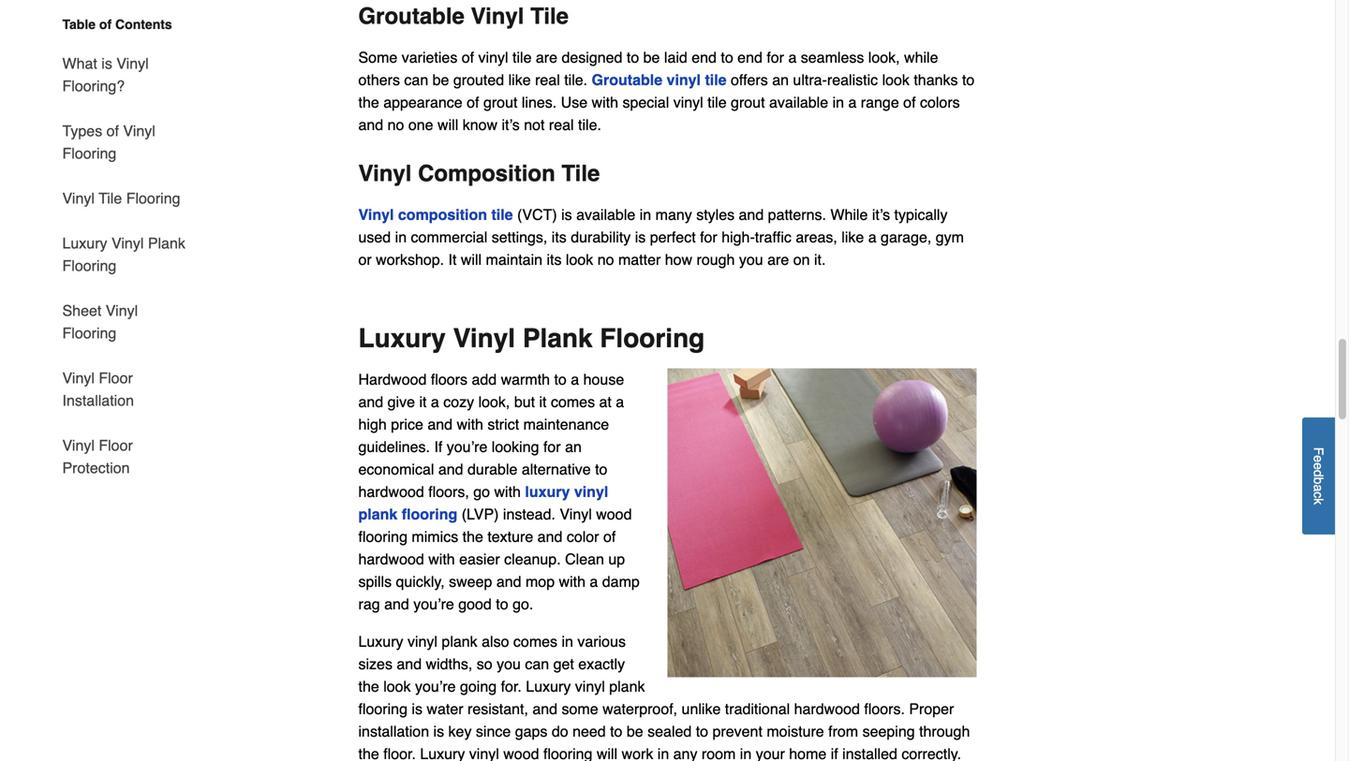 Task type: locate. For each thing, give the bounding box(es) containing it.
1 vertical spatial like
[[842, 229, 864, 246]]

will inside the "(vct) is available in many styles and patterns. while it's typically used in commercial settings, its durability is perfect for high-traffic areas, like a garage, gym or workshop. it will maintain its look no matter how rough you are on it."
[[461, 251, 482, 268]]

and inside the "(vct) is available in many styles and patterns. while it's typically used in commercial settings, its durability is perfect for high-traffic areas, like a garage, gym or workshop. it will maintain its look no matter how rough you are on it."
[[739, 206, 764, 223]]

will right one
[[438, 116, 459, 133]]

can inside "some varieties of vinyl tile are designed to be laid end to end for a seamless look, while others can be grouted like real tile."
[[404, 71, 428, 88]]

look, left while
[[869, 49, 900, 66]]

0 horizontal spatial look,
[[478, 393, 510, 411]]

and up floors,
[[438, 461, 463, 478]]

is right (vct)
[[561, 206, 572, 223]]

look,
[[869, 49, 900, 66], [478, 393, 510, 411]]

be up "groutable vinyl tile" link
[[644, 49, 660, 66]]

tile down "groutable vinyl tile" link
[[708, 94, 727, 111]]

are inside the "(vct) is available in many styles and patterns. while it's typically used in commercial settings, its durability is perfect for high-traffic areas, like a garage, gym or workshop. it will maintain its look no matter how rough you are on it."
[[768, 251, 789, 268]]

instead.
[[503, 506, 556, 523]]

0 vertical spatial comes
[[551, 393, 595, 411]]

2 end from the left
[[738, 49, 763, 66]]

2 vertical spatial you're
[[415, 678, 456, 696]]

2 floor from the top
[[99, 437, 133, 455]]

1 vertical spatial floor
[[99, 437, 133, 455]]

the up easier
[[463, 528, 483, 546]]

tile for groutable vinyl tile
[[531, 3, 569, 29]]

plank
[[148, 235, 185, 252], [523, 324, 593, 354]]

2 vertical spatial tile
[[99, 190, 122, 207]]

mop
[[526, 573, 555, 591]]

1 it from the left
[[419, 393, 427, 411]]

grout down offers
[[731, 94, 765, 111]]

hardwood inside luxury vinyl plank also comes in various sizes and widths, so you can get exactly the look you're going for. luxury vinyl plank flooring is water resistant, and some waterproof, unlike traditional hardwood floors. proper installation is key since gaps do need to be sealed to prevent moisture from seeping through the floor. luxury vinyl wood flooring will work in any room in your home if installed correctly.
[[794, 701, 860, 718]]

0 vertical spatial tile
[[531, 3, 569, 29]]

be up work
[[627, 723, 644, 741]]

hardwood down economical in the bottom of the page
[[358, 483, 424, 501]]

you're right if
[[447, 438, 488, 456]]

flooring down do
[[544, 746, 593, 762]]

luxury vinyl plank flooring
[[358, 483, 609, 523]]

to inside offers an ultra-realistic look thanks to the appearance of grout lines. use with special vinyl tile grout available in a range of colors and no one will know it's not real tile.
[[962, 71, 975, 88]]

1 vertical spatial tile
[[562, 161, 600, 186]]

floor for vinyl floor protection
[[99, 437, 133, 455]]

1 horizontal spatial for
[[700, 229, 718, 246]]

1 horizontal spatial are
[[768, 251, 789, 268]]

vinyl down types of vinyl flooring
[[62, 190, 95, 207]]

vinyl inside the "what is vinyl flooring?"
[[116, 55, 149, 72]]

0 horizontal spatial can
[[404, 71, 428, 88]]

is inside the "what is vinyl flooring?"
[[101, 55, 112, 72]]

0 vertical spatial for
[[767, 49, 784, 66]]

1 horizontal spatial grout
[[731, 94, 765, 111]]

vinyl inside the vinyl floor installation
[[62, 370, 95, 387]]

floor inside the vinyl floor installation
[[99, 370, 133, 387]]

tile up designed
[[531, 3, 569, 29]]

composition
[[418, 161, 556, 186]]

2 vertical spatial hardwood
[[794, 701, 860, 718]]

like up "lines." at the top left of the page
[[509, 71, 531, 88]]

2 horizontal spatial look
[[882, 71, 910, 88]]

a down realistic
[[849, 94, 857, 111]]

flooring inside 'luxury vinyl plank flooring'
[[402, 506, 458, 523]]

composition
[[398, 206, 487, 223]]

0 vertical spatial luxury vinyl plank flooring
[[62, 235, 185, 275]]

0 vertical spatial like
[[509, 71, 531, 88]]

1 vertical spatial tile.
[[578, 116, 602, 133]]

the left floor.
[[358, 746, 379, 762]]

you down high-
[[739, 251, 764, 268]]

in
[[833, 94, 844, 111], [640, 206, 651, 223], [395, 229, 407, 246], [562, 633, 573, 651], [658, 746, 669, 762], [740, 746, 752, 762]]

flooring up house
[[600, 324, 705, 354]]

hardwood
[[358, 483, 424, 501], [358, 551, 424, 568], [794, 701, 860, 718]]

0 vertical spatial look,
[[869, 49, 900, 66]]

it's
[[502, 116, 520, 133], [872, 206, 890, 223]]

up
[[609, 551, 625, 568]]

tile inside offers an ultra-realistic look thanks to the appearance of grout lines. use with special vinyl tile grout available in a range of colors and no one will know it's not real tile.
[[708, 94, 727, 111]]

since
[[476, 723, 511, 741]]

1 vertical spatial no
[[598, 251, 614, 268]]

tile inside table of contents element
[[99, 190, 122, 207]]

luxury vinyl plank flooring inside table of contents element
[[62, 235, 185, 275]]

vinyl right 'sheet' at the left of page
[[106, 302, 138, 320]]

2 horizontal spatial will
[[597, 746, 618, 762]]

hardwood inside hardwood floors add warmth to a house and give it a cozy look, but it comes at a high price and with strict maintenance guidelines. if you're looking for an economical and durable alternative to hardwood floors, go with
[[358, 483, 424, 501]]

luxury up the sizes
[[358, 633, 403, 651]]

2 vertical spatial will
[[597, 746, 618, 762]]

0 horizontal spatial grout
[[484, 94, 518, 111]]

no inside the "(vct) is available in many styles and patterns. while it's typically used in commercial settings, its durability is perfect for high-traffic areas, like a garage, gym or workshop. it will maintain its look no matter how rough you are on it."
[[598, 251, 614, 268]]

matter
[[618, 251, 661, 268]]

1 vertical spatial wood
[[503, 746, 539, 762]]

can left get
[[525, 656, 549, 673]]

wood inside (lvp) instead. vinyl wood flooring mimics the texture and color of hardwood with easier cleanup. clean up spills quickly, sweep and mop with a damp rag and you're good to go.
[[596, 506, 632, 523]]

0 horizontal spatial available
[[576, 206, 636, 223]]

types of vinyl flooring
[[62, 122, 155, 162]]

will inside luxury vinyl plank also comes in various sizes and widths, so you can get exactly the look you're going for. luxury vinyl plank flooring is water resistant, and some waterproof, unlike traditional hardwood floors. proper installation is key since gaps do need to be sealed to prevent moisture from seeping through the floor. luxury vinyl wood flooring will work in any room in your home if installed correctly.
[[597, 746, 618, 762]]

vinyl up grouted
[[478, 49, 508, 66]]

what
[[62, 55, 97, 72]]

its
[[552, 229, 567, 246], [547, 251, 562, 268]]

it's inside the "(vct) is available in many styles and patterns. while it's typically used in commercial settings, its durability is perfect for high-traffic areas, like a garage, gym or workshop. it will maintain its look no matter how rough you are on it."
[[872, 206, 890, 223]]

from
[[829, 723, 859, 741]]

0 vertical spatial its
[[552, 229, 567, 246]]

0 horizontal spatial you
[[497, 656, 521, 673]]

0 vertical spatial you're
[[447, 438, 488, 456]]

1 horizontal spatial you
[[739, 251, 764, 268]]

is up flooring?
[[101, 55, 112, 72]]

the down others at top
[[358, 94, 379, 111]]

protection
[[62, 460, 130, 477]]

at
[[599, 393, 612, 411]]

for.
[[501, 678, 522, 696]]

1 vertical spatial look
[[566, 251, 593, 268]]

1 horizontal spatial can
[[525, 656, 549, 673]]

1 horizontal spatial plank
[[442, 633, 478, 651]]

0 vertical spatial floor
[[99, 370, 133, 387]]

you inside luxury vinyl plank also comes in various sizes and widths, so you can get exactly the look you're going for. luxury vinyl plank flooring is water resistant, and some waterproof, unlike traditional hardwood floors. proper installation is key since gaps do need to be sealed to prevent moisture from seeping through the floor. luxury vinyl wood flooring will work in any room in your home if installed correctly.
[[497, 656, 521, 673]]

a up k
[[1312, 485, 1327, 492]]

vinyl
[[471, 3, 524, 29], [116, 55, 149, 72], [123, 122, 155, 140], [358, 161, 412, 186], [62, 190, 95, 207], [358, 206, 394, 223], [111, 235, 144, 252], [106, 302, 138, 320], [453, 324, 515, 354], [62, 370, 95, 387], [62, 437, 95, 455], [560, 506, 592, 523]]

0 horizontal spatial it
[[419, 393, 427, 411]]

0 vertical spatial can
[[404, 71, 428, 88]]

1 horizontal spatial wood
[[596, 506, 632, 523]]

2 horizontal spatial for
[[767, 49, 784, 66]]

0 horizontal spatial groutable
[[358, 3, 465, 29]]

the inside (lvp) instead. vinyl wood flooring mimics the texture and color of hardwood with easier cleanup. clean up spills quickly, sweep and mop with a damp rag and you're good to go.
[[463, 528, 483, 546]]

1 vertical spatial available
[[576, 206, 636, 223]]

c
[[1312, 492, 1327, 499]]

1 vertical spatial can
[[525, 656, 549, 673]]

and up if
[[428, 416, 453, 433]]

home
[[789, 746, 827, 762]]

an inside offers an ultra-realistic look thanks to the appearance of grout lines. use with special vinyl tile grout available in a range of colors and no one will know it's not real tile.
[[772, 71, 789, 88]]

and up high-
[[739, 206, 764, 223]]

0 vertical spatial it's
[[502, 116, 520, 133]]

a up ultra-
[[789, 49, 797, 66]]

0 horizontal spatial are
[[536, 49, 558, 66]]

vinyl right types on the left of page
[[123, 122, 155, 140]]

tile. down use
[[578, 116, 602, 133]]

1 horizontal spatial look
[[566, 251, 593, 268]]

house
[[584, 371, 624, 388]]

(lvp) instead. vinyl wood flooring mimics the texture and color of hardwood with easier cleanup. clean up spills quickly, sweep and mop with a damp rag and you're good to go.
[[358, 506, 640, 613]]

flooring
[[62, 145, 116, 162], [126, 190, 180, 207], [62, 257, 116, 275], [600, 324, 705, 354], [62, 325, 116, 342]]

contents
[[115, 17, 172, 32]]

flooring up mimics
[[402, 506, 458, 523]]

areas,
[[796, 229, 838, 246]]

for up offers
[[767, 49, 784, 66]]

plank inside 'luxury vinyl plank flooring'
[[358, 506, 398, 523]]

0 vertical spatial groutable
[[358, 3, 465, 29]]

0 vertical spatial an
[[772, 71, 789, 88]]

0 vertical spatial look
[[882, 71, 910, 88]]

also
[[482, 633, 509, 651]]

1 vertical spatial you're
[[413, 596, 454, 613]]

1 horizontal spatial available
[[769, 94, 829, 111]]

for up alternative
[[544, 438, 561, 456]]

it right but
[[539, 393, 547, 411]]

floor inside vinyl floor protection
[[99, 437, 133, 455]]

vinyl up installation
[[62, 370, 95, 387]]

vinyl down since
[[469, 746, 499, 762]]

and down others at top
[[358, 116, 383, 133]]

0 vertical spatial available
[[769, 94, 829, 111]]

tile
[[531, 3, 569, 29], [562, 161, 600, 186], [99, 190, 122, 207]]

1 horizontal spatial groutable
[[592, 71, 663, 88]]

look up "range"
[[882, 71, 910, 88]]

0 vertical spatial no
[[388, 116, 404, 133]]

some
[[358, 49, 398, 66]]

0 horizontal spatial will
[[438, 116, 459, 133]]

will inside offers an ultra-realistic look thanks to the appearance of grout lines. use with special vinyl tile grout available in a range of colors and no one will know it's not real tile.
[[438, 116, 459, 133]]

look
[[882, 71, 910, 88], [566, 251, 593, 268], [383, 678, 411, 696]]

1 horizontal spatial it's
[[872, 206, 890, 223]]

look inside offers an ultra-realistic look thanks to the appearance of grout lines. use with special vinyl tile grout available in a range of colors and no one will know it's not real tile.
[[882, 71, 910, 88]]

key
[[448, 723, 472, 741]]

luxury vinyl plank flooring link
[[358, 483, 609, 523]]

2 e from the top
[[1312, 463, 1327, 470]]

2 vertical spatial for
[[544, 438, 561, 456]]

1 horizontal spatial look,
[[869, 49, 900, 66]]

groutable up the special
[[592, 71, 663, 88]]

1 horizontal spatial will
[[461, 251, 482, 268]]

1 vertical spatial luxury vinyl plank flooring
[[358, 324, 705, 354]]

available down ultra-
[[769, 94, 829, 111]]

traffic
[[755, 229, 792, 246]]

1 vertical spatial real
[[549, 116, 574, 133]]

a studio with pink and purple yoga mats on a light brown wood-look vinyl plank flooring. image
[[668, 369, 977, 678]]

of up up
[[603, 528, 616, 546]]

luxury down key
[[420, 746, 465, 762]]

luxury vinyl plank flooring
[[62, 235, 185, 275], [358, 324, 705, 354]]

2 vertical spatial be
[[627, 723, 644, 741]]

luxury
[[62, 235, 107, 252], [358, 324, 446, 354], [358, 633, 403, 651], [526, 678, 571, 696], [420, 746, 465, 762]]

vinyl up add
[[453, 324, 515, 354]]

you're inside hardwood floors add warmth to a house and give it a cozy look, but it comes at a high price and with strict maintenance guidelines. if you're looking for an economical and durable alternative to hardwood floors, go with
[[447, 438, 488, 456]]

for
[[767, 49, 784, 66], [700, 229, 718, 246], [544, 438, 561, 456]]

1 vertical spatial will
[[461, 251, 482, 268]]

no left one
[[388, 116, 404, 133]]

1 vertical spatial hardwood
[[358, 551, 424, 568]]

tile. up use
[[564, 71, 588, 88]]

1 horizontal spatial end
[[738, 49, 763, 66]]

1 vertical spatial groutable
[[592, 71, 663, 88]]

0 vertical spatial tile.
[[564, 71, 588, 88]]

be down varieties
[[433, 71, 449, 88]]

spills
[[358, 573, 392, 591]]

plank up the 'waterproof,'
[[609, 678, 645, 696]]

what is vinyl flooring?
[[62, 55, 149, 95]]

hardwood up spills
[[358, 551, 424, 568]]

but
[[514, 393, 535, 411]]

flooring
[[402, 506, 458, 523], [358, 528, 408, 546], [358, 701, 408, 718], [544, 746, 593, 762]]

with inside offers an ultra-realistic look thanks to the appearance of grout lines. use with special vinyl tile grout available in a range of colors and no one will know it's not real tile.
[[592, 94, 619, 111]]

you're up water
[[415, 678, 456, 696]]

maintenance
[[523, 416, 609, 433]]

1 floor from the top
[[99, 370, 133, 387]]

colors
[[920, 94, 960, 111]]

flooring down types on the left of page
[[62, 145, 116, 162]]

vinyl
[[478, 49, 508, 66], [667, 71, 701, 88], [674, 94, 704, 111], [574, 483, 609, 501], [408, 633, 438, 651], [575, 678, 605, 696], [469, 746, 499, 762]]

available up durability
[[576, 206, 636, 223]]

tile for vinyl composition tile
[[562, 161, 600, 186]]

1 vertical spatial are
[[768, 251, 789, 268]]

wood down gaps
[[503, 746, 539, 762]]

0 vertical spatial plank
[[148, 235, 185, 252]]

e up b on the right bottom of page
[[1312, 463, 1327, 470]]

or
[[358, 251, 372, 268]]

damp
[[602, 573, 640, 591]]

are down traffic in the top right of the page
[[768, 251, 789, 268]]

to right thanks
[[962, 71, 975, 88]]

2 vertical spatial look
[[383, 678, 411, 696]]

vinyl tile flooring
[[62, 190, 180, 207]]

1 vertical spatial plank
[[523, 324, 593, 354]]

comes
[[551, 393, 595, 411], [513, 633, 558, 651]]

the
[[358, 94, 379, 111], [463, 528, 483, 546], [358, 678, 379, 696], [358, 746, 379, 762]]

(vct)
[[517, 206, 557, 223]]

0 horizontal spatial it's
[[502, 116, 520, 133]]

a right at
[[616, 393, 624, 411]]

tile down types of vinyl flooring
[[99, 190, 122, 207]]

types of vinyl flooring link
[[62, 109, 188, 176]]

some varieties of vinyl tile are designed to be laid end to end for a seamless look, while others can be grouted like real tile.
[[358, 49, 939, 88]]

it's left not
[[502, 116, 520, 133]]

of right types on the left of page
[[107, 122, 119, 140]]

end
[[692, 49, 717, 66], [738, 49, 763, 66]]

0 vertical spatial plank
[[358, 506, 398, 523]]

you
[[739, 251, 764, 268], [497, 656, 521, 673]]

an
[[772, 71, 789, 88], [565, 438, 582, 456]]

warmth
[[501, 371, 550, 388]]

vinyl inside 'luxury vinyl plank flooring'
[[574, 483, 609, 501]]

0 vertical spatial are
[[536, 49, 558, 66]]

you up for.
[[497, 656, 521, 673]]

a inside the "(vct) is available in many styles and patterns. while it's typically used in commercial settings, its durability is perfect for high-traffic areas, like a garage, gym or workshop. it will maintain its look no matter how rough you are on it."
[[868, 229, 877, 246]]

0 vertical spatial hardwood
[[358, 483, 424, 501]]

0 horizontal spatial plank
[[148, 235, 185, 252]]

it right "give" at the bottom left of page
[[419, 393, 427, 411]]

of inside "some varieties of vinyl tile are designed to be laid end to end for a seamless look, while others can be grouted like real tile."
[[462, 49, 474, 66]]

plank
[[358, 506, 398, 523], [442, 633, 478, 651], [609, 678, 645, 696]]

1 vertical spatial it's
[[872, 206, 890, 223]]

2 it from the left
[[539, 393, 547, 411]]

work
[[622, 746, 654, 762]]

to inside (lvp) instead. vinyl wood flooring mimics the texture and color of hardwood with easier cleanup. clean up spills quickly, sweep and mop with a damp rag and you're good to go.
[[496, 596, 509, 613]]

0 horizontal spatial wood
[[503, 746, 539, 762]]

its right maintain
[[547, 251, 562, 268]]

0 horizontal spatial no
[[388, 116, 404, 133]]

end up offers
[[738, 49, 763, 66]]

look inside luxury vinyl plank also comes in various sizes and widths, so you can get exactly the look you're going for. luxury vinyl plank flooring is water resistant, and some waterproof, unlike traditional hardwood floors. proper installation is key since gaps do need to be sealed to prevent moisture from seeping through the floor. luxury vinyl wood flooring will work in any room in your home if installed correctly.
[[383, 678, 411, 696]]

1 vertical spatial an
[[565, 438, 582, 456]]

0 vertical spatial real
[[535, 71, 560, 88]]

0 vertical spatial you
[[739, 251, 764, 268]]

floor.
[[383, 746, 416, 762]]

can up appearance
[[404, 71, 428, 88]]

0 horizontal spatial plank
[[358, 506, 398, 523]]

1 vertical spatial for
[[700, 229, 718, 246]]

2 horizontal spatial plank
[[609, 678, 645, 696]]

unlike
[[682, 701, 721, 718]]

plank inside table of contents element
[[148, 235, 185, 252]]

in down realistic
[[833, 94, 844, 111]]

look down the sizes
[[383, 678, 411, 696]]

0 horizontal spatial look
[[383, 678, 411, 696]]

0 vertical spatial wood
[[596, 506, 632, 523]]

will right it
[[461, 251, 482, 268]]

0 horizontal spatial for
[[544, 438, 561, 456]]

luxury down the "vinyl tile flooring" link
[[62, 235, 107, 252]]

1 vertical spatial you
[[497, 656, 521, 673]]

are
[[536, 49, 558, 66], [768, 251, 789, 268]]

with right use
[[592, 94, 619, 111]]

real up "lines." at the top left of the page
[[535, 71, 560, 88]]

installed
[[843, 746, 898, 762]]

table of contents element
[[47, 15, 188, 480]]

1 vertical spatial look,
[[478, 393, 510, 411]]

of inside types of vinyl flooring
[[107, 122, 119, 140]]

for down 'styles'
[[700, 229, 718, 246]]

1 horizontal spatial like
[[842, 229, 864, 246]]

1 vertical spatial plank
[[442, 633, 478, 651]]

high
[[358, 416, 387, 433]]

you're inside (lvp) instead. vinyl wood flooring mimics the texture and color of hardwood with easier cleanup. clean up spills quickly, sweep and mop with a damp rag and you're good to go.
[[413, 596, 454, 613]]

real inside "some varieties of vinyl tile are designed to be laid end to end for a seamless look, while others can be grouted like real tile."
[[535, 71, 560, 88]]

2 grout from the left
[[731, 94, 765, 111]]

vinyl inside sheet vinyl flooring
[[106, 302, 138, 320]]

real inside offers an ultra-realistic look thanks to the appearance of grout lines. use with special vinyl tile grout available in a range of colors and no one will know it's not real tile.
[[549, 116, 574, 133]]

tile left offers
[[705, 71, 727, 88]]

comes up maintenance
[[551, 393, 595, 411]]

plank down economical in the bottom of the page
[[358, 506, 398, 523]]

and up go.
[[497, 573, 522, 591]]

of up grouted
[[462, 49, 474, 66]]

0 horizontal spatial end
[[692, 49, 717, 66]]

correctly.
[[902, 746, 962, 762]]

0 horizontal spatial an
[[565, 438, 582, 456]]

price
[[391, 416, 423, 433]]

0 horizontal spatial like
[[509, 71, 531, 88]]

1 horizontal spatial an
[[772, 71, 789, 88]]

will down need
[[597, 746, 618, 762]]

be inside luxury vinyl plank also comes in various sizes and widths, so you can get exactly the look you're going for. luxury vinyl plank flooring is water resistant, and some waterproof, unlike traditional hardwood floors. proper installation is key since gaps do need to be sealed to prevent moisture from seeping through the floor. luxury vinyl wood flooring will work in any room in your home if installed correctly.
[[627, 723, 644, 741]]

with down mimics
[[428, 551, 455, 568]]

tile.
[[564, 71, 588, 88], [578, 116, 602, 133]]

tile up "lines." at the top left of the page
[[513, 49, 532, 66]]

1 horizontal spatial it
[[539, 393, 547, 411]]

flooring inside sheet vinyl flooring
[[62, 325, 116, 342]]

a
[[789, 49, 797, 66], [849, 94, 857, 111], [868, 229, 877, 246], [571, 371, 579, 388], [431, 393, 439, 411], [616, 393, 624, 411], [1312, 485, 1327, 492], [590, 573, 598, 591]]

1 horizontal spatial no
[[598, 251, 614, 268]]

to left go.
[[496, 596, 509, 613]]



Task type: vqa. For each thing, say whether or not it's contained in the screenshot.
lowe's credit center link
no



Task type: describe. For each thing, give the bounding box(es) containing it.
looking
[[492, 438, 539, 456]]

laid
[[664, 49, 688, 66]]

it.
[[814, 251, 826, 268]]

settings,
[[492, 229, 548, 246]]

to right alternative
[[595, 461, 608, 478]]

thanks
[[914, 71, 958, 88]]

add
[[472, 371, 497, 388]]

sealed
[[648, 723, 692, 741]]

look, inside hardwood floors add warmth to a house and give it a cozy look, but it comes at a high price and with strict maintenance guidelines. if you're looking for an economical and durable alternative to hardwood floors, go with
[[478, 393, 510, 411]]

tile inside "some varieties of vinyl tile are designed to be laid end to end for a seamless look, while others can be grouted like real tile."
[[513, 49, 532, 66]]

for inside "some varieties of vinyl tile are designed to be laid end to end for a seamless look, while others can be grouted like real tile."
[[767, 49, 784, 66]]

flooring inside types of vinyl flooring
[[62, 145, 116, 162]]

if
[[434, 438, 443, 456]]

d
[[1312, 470, 1327, 478]]

sheet vinyl flooring link
[[62, 289, 188, 356]]

tile. inside "some varieties of vinyl tile are designed to be laid end to end for a seamless look, while others can be grouted like real tile."
[[564, 71, 588, 88]]

1 end from the left
[[692, 49, 717, 66]]

a inside offers an ultra-realistic look thanks to the appearance of grout lines. use with special vinyl tile grout available in a range of colors and no one will know it's not real tile.
[[849, 94, 857, 111]]

sheet
[[62, 302, 102, 320]]

go.
[[513, 596, 534, 613]]

for inside the "(vct) is available in many styles and patterns. while it's typically used in commercial settings, its durability is perfect for high-traffic areas, like a garage, gym or workshop. it will maintain its look no matter how rough you are on it."
[[700, 229, 718, 246]]

vinyl floor installation link
[[62, 356, 188, 424]]

tile. inside offers an ultra-realistic look thanks to the appearance of grout lines. use with special vinyl tile grout available in a range of colors and no one will know it's not real tile.
[[578, 116, 602, 133]]

vinyl up some
[[575, 678, 605, 696]]

your
[[756, 746, 785, 762]]

good
[[458, 596, 492, 613]]

and right the rag
[[384, 596, 409, 613]]

so
[[477, 656, 493, 673]]

sizes
[[358, 656, 393, 673]]

tile up settings,
[[492, 206, 513, 223]]

it
[[448, 251, 457, 268]]

durable
[[468, 461, 518, 478]]

you inside the "(vct) is available in many styles and patterns. while it's typically used in commercial settings, its durability is perfect for high-traffic areas, like a garage, gym or workshop. it will maintain its look no matter how rough you are on it."
[[739, 251, 764, 268]]

plank for also
[[442, 633, 478, 651]]

flooring inside (lvp) instead. vinyl wood flooring mimics the texture and color of hardwood with easier cleanup. clean up spills quickly, sweep and mop with a damp rag and you're good to go.
[[358, 528, 408, 546]]

vinyl floor installation
[[62, 370, 134, 410]]

plank for flooring
[[358, 506, 398, 523]]

look inside the "(vct) is available in many styles and patterns. while it's typically used in commercial settings, its durability is perfect for high-traffic areas, like a garage, gym or workshop. it will maintain its look no matter how rough you are on it."
[[566, 251, 593, 268]]

comes inside hardwood floors add warmth to a house and give it a cozy look, but it comes at a high price and with strict maintenance guidelines. if you're looking for an economical and durable alternative to hardwood floors, go with
[[551, 393, 595, 411]]

in up workshop.
[[395, 229, 407, 246]]

in inside offers an ultra-realistic look thanks to the appearance of grout lines. use with special vinyl tile grout available in a range of colors and no one will know it's not real tile.
[[833, 94, 844, 111]]

realistic
[[827, 71, 878, 88]]

to right need
[[610, 723, 623, 741]]

get
[[554, 656, 574, 673]]

vinyl down one
[[358, 161, 412, 186]]

1 grout from the left
[[484, 94, 518, 111]]

are inside "some varieties of vinyl tile are designed to be laid end to end for a seamless look, while others can be grouted like real tile."
[[536, 49, 558, 66]]

vinyl composition tile
[[358, 161, 600, 186]]

mimics
[[412, 528, 458, 546]]

know
[[463, 116, 498, 133]]

prevent
[[713, 723, 763, 741]]

vinyl inside (lvp) instead. vinyl wood flooring mimics the texture and color of hardwood with easier cleanup. clean up spills quickly, sweep and mop with a damp rag and you're good to go.
[[560, 506, 592, 523]]

color
[[567, 528, 599, 546]]

can inside luxury vinyl plank also comes in various sizes and widths, so you can get exactly the look you're going for. luxury vinyl plank flooring is water resistant, and some waterproof, unlike traditional hardwood floors. proper installation is key since gaps do need to be sealed to prevent moisture from seeping through the floor. luxury vinyl wood flooring will work in any room in your home if installed correctly.
[[525, 656, 549, 673]]

flooring down the types of vinyl flooring link
[[126, 190, 180, 207]]

in left the many
[[640, 206, 651, 223]]

not
[[524, 116, 545, 133]]

no inside offers an ultra-realistic look thanks to the appearance of grout lines. use with special vinyl tile grout available in a range of colors and no one will know it's not real tile.
[[388, 116, 404, 133]]

is up matter
[[635, 229, 646, 246]]

1 vertical spatial its
[[547, 251, 562, 268]]

available inside the "(vct) is available in many styles and patterns. while it's typically used in commercial settings, its durability is perfect for high-traffic areas, like a garage, gym or workshop. it will maintain its look no matter how rough you are on it."
[[576, 206, 636, 223]]

f e e d b a c k
[[1312, 448, 1327, 505]]

rough
[[697, 251, 735, 268]]

vinyl inside vinyl floor protection
[[62, 437, 95, 455]]

clean
[[565, 551, 604, 568]]

wood inside luxury vinyl plank also comes in various sizes and widths, so you can get exactly the look you're going for. luxury vinyl plank flooring is water resistant, and some waterproof, unlike traditional hardwood floors. proper installation is key since gaps do need to be sealed to prevent moisture from seeping through the floor. luxury vinyl wood flooring will work in any room in your home if installed correctly.
[[503, 746, 539, 762]]

hardwood
[[358, 371, 427, 388]]

moisture
[[767, 723, 824, 741]]

flooring up 'sheet' at the left of page
[[62, 257, 116, 275]]

like inside "some varieties of vinyl tile are designed to be laid end to end for a seamless look, while others can be grouted like real tile."
[[509, 71, 531, 88]]

for inside hardwood floors add warmth to a house and give it a cozy look, but it comes at a high price and with strict maintenance guidelines. if you're looking for an economical and durable alternative to hardwood floors, go with
[[544, 438, 561, 456]]

vinyl composition tile link
[[358, 206, 513, 223]]

look, inside "some varieties of vinyl tile are designed to be laid end to end for a seamless look, while others can be grouted like real tile."
[[869, 49, 900, 66]]

and up cleanup.
[[538, 528, 563, 546]]

with down clean
[[559, 573, 586, 591]]

room
[[702, 746, 736, 762]]

through
[[919, 723, 970, 741]]

1 horizontal spatial luxury vinyl plank flooring
[[358, 324, 705, 354]]

quickly,
[[396, 573, 445, 591]]

need
[[573, 723, 606, 741]]

groutable vinyl tile
[[358, 3, 569, 29]]

and up gaps
[[533, 701, 558, 718]]

hardwood inside (lvp) instead. vinyl wood flooring mimics the texture and color of hardwood with easier cleanup. clean up spills quickly, sweep and mop with a damp rag and you're good to go.
[[358, 551, 424, 568]]

to down the unlike
[[696, 723, 709, 741]]

the inside offers an ultra-realistic look thanks to the appearance of grout lines. use with special vinyl tile grout available in a range of colors and no one will know it's not real tile.
[[358, 94, 379, 111]]

a left the cozy
[[431, 393, 439, 411]]

floors,
[[428, 483, 469, 501]]

seeping
[[863, 723, 915, 741]]

water
[[427, 701, 463, 718]]

a inside "some varieties of vinyl tile are designed to be laid end to end for a seamless look, while others can be grouted like real tile."
[[789, 49, 797, 66]]

sheet vinyl flooring
[[62, 302, 138, 342]]

with right go
[[494, 483, 521, 501]]

in up get
[[562, 633, 573, 651]]

texture
[[488, 528, 533, 546]]

any
[[674, 746, 698, 762]]

typically
[[895, 206, 948, 223]]

to up offers
[[721, 49, 734, 66]]

while
[[904, 49, 939, 66]]

cozy
[[443, 393, 474, 411]]

flooring up installation
[[358, 701, 408, 718]]

luxury down get
[[526, 678, 571, 696]]

special
[[623, 94, 669, 111]]

appearance
[[383, 94, 463, 111]]

with down the cozy
[[457, 416, 484, 433]]

strict
[[488, 416, 519, 433]]

in left any
[[658, 746, 669, 762]]

maintain
[[486, 251, 543, 268]]

how
[[665, 251, 693, 268]]

like inside the "(vct) is available in many styles and patterns. while it's typically used in commercial settings, its durability is perfect for high-traffic areas, like a garage, gym or workshop. it will maintain its look no matter how rough you are on it."
[[842, 229, 864, 246]]

groutable for groutable vinyl tile
[[592, 71, 663, 88]]

while
[[831, 206, 868, 223]]

you're inside luxury vinyl plank also comes in various sizes and widths, so you can get exactly the look you're going for. luxury vinyl plank flooring is water resistant, and some waterproof, unlike traditional hardwood floors. proper installation is key since gaps do need to be sealed to prevent moisture from seeping through the floor. luxury vinyl wood flooring will work in any room in your home if installed correctly.
[[415, 678, 456, 696]]

range
[[861, 94, 899, 111]]

a left house
[[571, 371, 579, 388]]

is left key
[[433, 723, 444, 741]]

and up the high
[[358, 393, 383, 411]]

economical
[[358, 461, 434, 478]]

(vct) is available in many styles and patterns. while it's typically used in commercial settings, its durability is perfect for high-traffic areas, like a garage, gym or workshop. it will maintain its look no matter how rough you are on it.
[[358, 206, 964, 268]]

available inside offers an ultra-realistic look thanks to the appearance of grout lines. use with special vinyl tile grout available in a range of colors and no one will know it's not real tile.
[[769, 94, 829, 111]]

vinyl composition tile
[[358, 206, 513, 223]]

is left water
[[412, 701, 423, 718]]

workshop.
[[376, 251, 444, 268]]

vinyl down laid
[[667, 71, 701, 88]]

luxury vinyl plank flooring link
[[62, 221, 188, 289]]

lines.
[[522, 94, 557, 111]]

varieties
[[402, 49, 458, 66]]

and inside offers an ultra-realistic look thanks to the appearance of grout lines. use with special vinyl tile grout available in a range of colors and no one will know it's not real tile.
[[358, 116, 383, 133]]

vinyl up "used"
[[358, 206, 394, 223]]

vinyl inside offers an ultra-realistic look thanks to the appearance of grout lines. use with special vinyl tile grout available in a range of colors and no one will know it's not real tile.
[[674, 94, 704, 111]]

use
[[561, 94, 588, 111]]

styles
[[696, 206, 735, 223]]

rag
[[358, 596, 380, 613]]

proper
[[909, 701, 954, 718]]

to up "groutable vinyl tile" link
[[627, 49, 639, 66]]

ultra-
[[793, 71, 827, 88]]

grouted
[[453, 71, 504, 88]]

commercial
[[411, 229, 488, 246]]

0 vertical spatial be
[[644, 49, 660, 66]]

table of contents
[[62, 17, 172, 32]]

durability
[[571, 229, 631, 246]]

of inside (lvp) instead. vinyl wood flooring mimics the texture and color of hardwood with easier cleanup. clean up spills quickly, sweep and mop with a damp rag and you're good to go.
[[603, 528, 616, 546]]

to right warmth
[[554, 371, 567, 388]]

a inside (lvp) instead. vinyl wood flooring mimics the texture and color of hardwood with easier cleanup. clean up spills quickly, sweep and mop with a damp rag and you're good to go.
[[590, 573, 598, 591]]

b
[[1312, 478, 1327, 485]]

vinyl inside "some varieties of vinyl tile are designed to be laid end to end for a seamless look, while others can be grouted like real tile."
[[478, 49, 508, 66]]

on
[[794, 251, 810, 268]]

2 vertical spatial plank
[[609, 678, 645, 696]]

1 vertical spatial be
[[433, 71, 449, 88]]

comes inside luxury vinyl plank also comes in various sizes and widths, so you can get exactly the look you're going for. luxury vinyl plank flooring is water resistant, and some waterproof, unlike traditional hardwood floors. proper installation is key since gaps do need to be sealed to prevent moisture from seeping through the floor. luxury vinyl wood flooring will work in any room in your home if installed correctly.
[[513, 633, 558, 651]]

groutable for groutable vinyl tile
[[358, 3, 465, 29]]

of down grouted
[[467, 94, 479, 111]]

(lvp)
[[462, 506, 499, 523]]

exactly
[[579, 656, 625, 673]]

it's inside offers an ultra-realistic look thanks to the appearance of grout lines. use with special vinyl tile grout available in a range of colors and no one will know it's not real tile.
[[502, 116, 520, 133]]

an inside hardwood floors add warmth to a house and give it a cozy look, but it comes at a high price and with strict maintenance guidelines. if you're looking for an economical and durable alternative to hardwood floors, go with
[[565, 438, 582, 456]]

vinyl up grouted
[[471, 3, 524, 29]]

vinyl down the "vinyl tile flooring" link
[[111, 235, 144, 252]]

in down "prevent"
[[740, 746, 752, 762]]

of right the table
[[99, 17, 112, 32]]

vinyl floor protection
[[62, 437, 133, 477]]

vinyl up widths, on the bottom of the page
[[408, 633, 438, 651]]

floors
[[431, 371, 468, 388]]

floor for vinyl floor installation
[[99, 370, 133, 387]]

give
[[388, 393, 415, 411]]

luxury up hardwood
[[358, 324, 446, 354]]

widths,
[[426, 656, 473, 673]]

installation
[[358, 723, 429, 741]]

luxury inside luxury vinyl plank flooring link
[[62, 235, 107, 252]]

1 e from the top
[[1312, 456, 1327, 463]]

luxury vinyl plank also comes in various sizes and widths, so you can get exactly the look you're going for. luxury vinyl plank flooring is water resistant, and some waterproof, unlike traditional hardwood floors. proper installation is key since gaps do need to be sealed to prevent moisture from seeping through the floor. luxury vinyl wood flooring will work in any room in your home if installed correctly.
[[358, 633, 970, 762]]

patterns.
[[768, 206, 827, 223]]

the down the sizes
[[358, 678, 379, 696]]

and right the sizes
[[397, 656, 422, 673]]

vinyl inside types of vinyl flooring
[[123, 122, 155, 140]]

of right "range"
[[904, 94, 916, 111]]

a inside f e e d b a c k 'button'
[[1312, 485, 1327, 492]]

seamless
[[801, 49, 864, 66]]

types
[[62, 122, 102, 140]]



